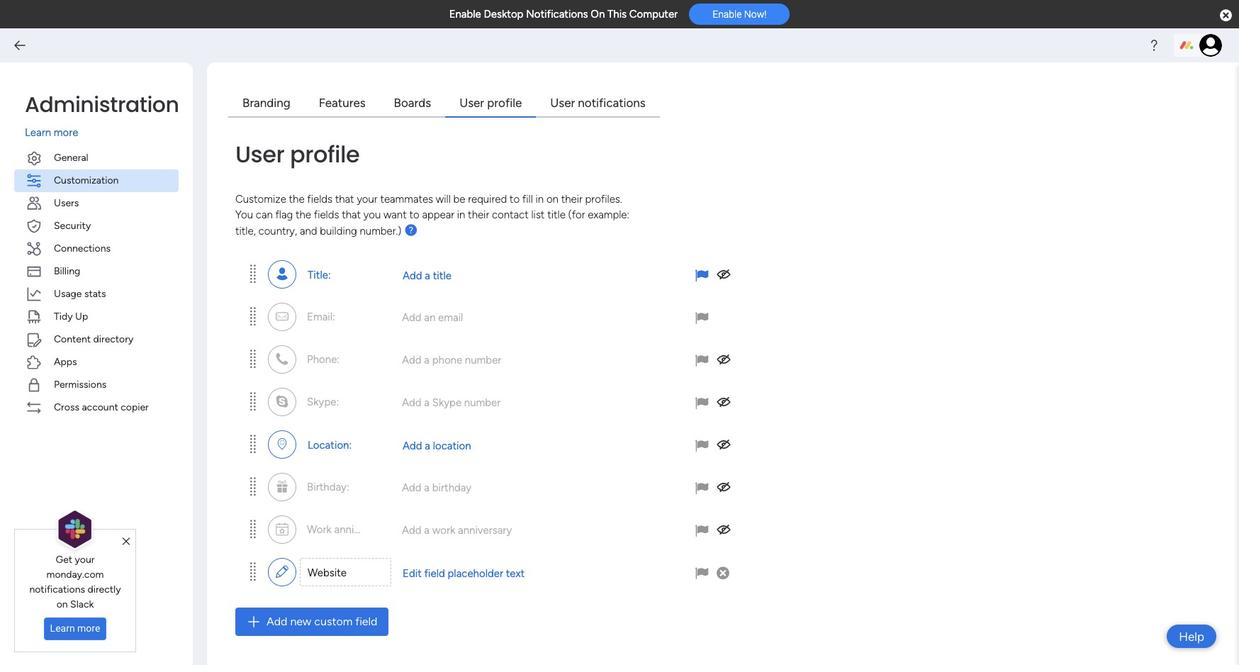 Task type: describe. For each thing, give the bounding box(es) containing it.
usage
[[54, 288, 82, 300]]

building
[[320, 224, 357, 237]]

phone :
[[307, 353, 340, 366]]

location :
[[308, 439, 352, 452]]

user for user profile link
[[460, 96, 484, 110]]

stats
[[84, 288, 106, 300]]

0 vertical spatial user profile
[[460, 96, 522, 110]]

dapulse user 1 image
[[277, 267, 288, 282]]

dapulse edit image
[[276, 564, 289, 580]]

edit field placeholder text
[[403, 567, 525, 580]]

: for email
[[333, 311, 335, 323]]

add for add an email
[[402, 311, 422, 324]]

boards link
[[380, 91, 445, 117]]

add for add a phone number
[[402, 354, 422, 367]]

billing
[[54, 265, 80, 277]]

on
[[591, 8, 605, 21]]

1 vertical spatial in
[[457, 208, 465, 221]]

title,
[[235, 224, 256, 237]]

number.)
[[360, 224, 402, 237]]

dapulse flag image for add a birthday
[[696, 481, 709, 496]]

this
[[608, 8, 627, 21]]

customization
[[54, 174, 119, 186]]

: for phone
[[337, 353, 340, 366]]

add a skype number
[[402, 396, 501, 409]]

dapulse gift image
[[277, 479, 287, 495]]

number for add a phone number
[[465, 354, 502, 367]]

add for add a location
[[403, 440, 422, 452]]

work
[[307, 523, 332, 536]]

1 vertical spatial the
[[296, 208, 311, 221]]

tidy up
[[54, 310, 88, 322]]

administration
[[25, 89, 179, 120]]

add for add new custom field
[[267, 615, 287, 628]]

desktop
[[484, 8, 524, 21]]

boards
[[394, 96, 431, 110]]

work anniversary image
[[276, 522, 288, 537]]

content directory
[[54, 333, 134, 345]]

title :
[[308, 269, 331, 281]]

number for add a skype number
[[464, 396, 501, 409]]

1 horizontal spatial their
[[561, 193, 583, 205]]

add a title
[[403, 269, 452, 282]]

dapulse location image
[[278, 437, 287, 452]]

help image
[[1147, 38, 1161, 52]]

tidy
[[54, 310, 73, 322]]

learn inside button
[[50, 623, 75, 634]]

add a work anniversary
[[402, 524, 512, 537]]

1 vertical spatial title
[[433, 269, 452, 282]]

a for birthday
[[424, 481, 430, 494]]

cross account copier
[[54, 401, 149, 413]]

list
[[531, 208, 545, 221]]

will
[[436, 193, 451, 205]]

users
[[54, 197, 79, 209]]

and
[[300, 224, 317, 237]]

enable for enable now!
[[713, 9, 742, 20]]

general
[[54, 151, 88, 163]]

0 horizontal spatial user profile
[[235, 138, 360, 170]]

directly
[[88, 583, 121, 595]]

features link
[[305, 91, 380, 117]]

: for birthday
[[347, 481, 349, 493]]

: for location
[[349, 439, 352, 452]]

0 horizontal spatial anniversary
[[334, 523, 388, 536]]

now!
[[744, 9, 767, 20]]

text
[[506, 567, 525, 580]]

up
[[75, 310, 88, 322]]

birthday
[[307, 481, 347, 493]]

new
[[290, 615, 312, 628]]

field inside button
[[355, 615, 378, 628]]

security
[[54, 219, 91, 231]]

dapulse close image
[[717, 566, 730, 581]]

fill
[[522, 193, 533, 205]]

skype :
[[307, 396, 339, 408]]

work anniversary
[[307, 523, 388, 536]]

on inside get your monday.com notifications directly on slack
[[57, 598, 68, 610]]

usage stats
[[54, 288, 106, 300]]

content
[[54, 333, 91, 345]]

email
[[307, 311, 333, 323]]

your inside customize the fields that your teammates will be required to fill in on their profiles. you can flag the fields that you want to appear in their contact list title (for example: title, country, and building number.)
[[357, 193, 378, 205]]

: for title
[[328, 269, 331, 281]]

want
[[384, 208, 407, 221]]

kendall parks image
[[1200, 34, 1222, 57]]

connections
[[54, 242, 111, 254]]

administration learn more
[[25, 89, 179, 139]]

title
[[308, 269, 328, 281]]

0 horizontal spatial skype
[[307, 396, 336, 408]]

user notifications
[[550, 96, 646, 110]]

enable desktop notifications on this computer
[[449, 8, 678, 21]]

country,
[[259, 224, 297, 237]]

dapulse admin help image
[[402, 219, 421, 241]]

add for add a skype number
[[402, 396, 422, 409]]

branding
[[242, 96, 290, 110]]

features
[[319, 96, 366, 110]]

phone
[[432, 354, 462, 367]]

add new custom field
[[267, 615, 378, 628]]

required
[[468, 193, 507, 205]]

title inside customize the fields that your teammates will be required to fill in on their profiles. you can flag the fields that you want to appear in their contact list title (for example: title, country, and building number.)
[[547, 208, 566, 221]]

dapulse flag image for add a phone number
[[696, 353, 709, 369]]

learn inside "administration learn more"
[[25, 126, 51, 139]]

cross
[[54, 401, 79, 413]]

dapulse x slim image
[[122, 535, 130, 548]]

apps
[[54, 356, 77, 368]]

get your monday.com notifications directly on slack
[[29, 554, 121, 610]]

add for add a work anniversary
[[402, 524, 422, 537]]

edit
[[403, 567, 422, 580]]



Task type: locate. For each thing, give the bounding box(es) containing it.
title up email
[[433, 269, 452, 282]]

1 vertical spatial notifications
[[29, 583, 85, 595]]

0 vertical spatial your
[[357, 193, 378, 205]]

field right edit
[[424, 567, 445, 580]]

learn more button
[[44, 617, 107, 640]]

skype down phone
[[432, 396, 462, 409]]

a for title
[[425, 269, 430, 282]]

the
[[289, 193, 305, 205], [296, 208, 311, 221]]

dapulse close image
[[1220, 9, 1232, 23]]

enable left now!
[[713, 9, 742, 20]]

email
[[438, 311, 463, 324]]

0 vertical spatial title
[[547, 208, 566, 221]]

a up an
[[425, 269, 430, 282]]

learn down the administration
[[25, 126, 51, 139]]

can
[[256, 208, 273, 221]]

skype right dapulse skype icon
[[307, 396, 336, 408]]

dapulse flag image for add a work anniversary
[[696, 523, 709, 539]]

None text field
[[308, 562, 384, 584]]

number down add a phone number
[[464, 396, 501, 409]]

anniversary right work
[[334, 523, 388, 536]]

user profile
[[460, 96, 522, 110], [235, 138, 360, 170]]

skype
[[307, 396, 336, 408], [432, 396, 462, 409]]

1 vertical spatial your
[[75, 554, 95, 566]]

a for phone
[[424, 354, 430, 367]]

2 dapulse flag image from the top
[[696, 481, 709, 496]]

add left birthday
[[402, 481, 422, 494]]

anniversary right "work" on the bottom
[[458, 524, 512, 537]]

anniversary
[[334, 523, 388, 536], [458, 524, 512, 537]]

1 vertical spatial their
[[468, 208, 489, 221]]

enable now! button
[[689, 4, 790, 25]]

to down teammates
[[409, 208, 419, 221]]

1 horizontal spatial notifications
[[578, 96, 646, 110]]

enable
[[449, 8, 481, 21], [713, 9, 742, 20]]

fields
[[307, 193, 333, 205], [314, 208, 339, 221]]

placeholder
[[448, 567, 503, 580]]

1 horizontal spatial your
[[357, 193, 378, 205]]

0 vertical spatial their
[[561, 193, 583, 205]]

back to workspace image
[[13, 38, 27, 52]]

1 vertical spatial user profile
[[235, 138, 360, 170]]

on inside customize the fields that your teammates will be required to fill in on their profiles. you can flag the fields that you want to appear in their contact list title (for example: title, country, and building number.)
[[547, 193, 559, 205]]

help button
[[1167, 625, 1217, 648]]

the up flag
[[289, 193, 305, 205]]

0 horizontal spatial their
[[468, 208, 489, 221]]

custom
[[314, 615, 353, 628]]

user for user notifications link
[[550, 96, 575, 110]]

dapulse skype image
[[276, 394, 288, 410]]

: for skype
[[336, 396, 339, 408]]

dapulse phone image
[[276, 352, 288, 367]]

1 horizontal spatial on
[[547, 193, 559, 205]]

1 horizontal spatial anniversary
[[458, 524, 512, 537]]

an
[[424, 311, 436, 324]]

0 vertical spatial number
[[465, 354, 502, 367]]

a left phone
[[424, 354, 430, 367]]

dapulse flag image for add a title
[[696, 268, 709, 284]]

0 vertical spatial that
[[335, 193, 354, 205]]

0 horizontal spatial user
[[235, 138, 284, 170]]

dapulse flag image for edit field placeholder text
[[696, 566, 709, 581]]

birthday
[[432, 481, 472, 494]]

slack
[[70, 598, 94, 610]]

add a birthday
[[402, 481, 472, 494]]

number right phone
[[465, 354, 502, 367]]

user
[[460, 96, 484, 110], [550, 96, 575, 110], [235, 138, 284, 170]]

1 horizontal spatial field
[[424, 567, 445, 580]]

user notifications link
[[536, 91, 660, 117]]

0 horizontal spatial your
[[75, 554, 95, 566]]

add left "work" on the bottom
[[402, 524, 422, 537]]

that
[[335, 193, 354, 205], [342, 208, 361, 221]]

add down dapulse admin help icon
[[403, 269, 422, 282]]

0 vertical spatial on
[[547, 193, 559, 205]]

(for
[[568, 208, 585, 221]]

flag
[[275, 208, 293, 221]]

field right 'custom'
[[355, 615, 378, 628]]

0 vertical spatial notifications
[[578, 96, 646, 110]]

a left birthday
[[424, 481, 430, 494]]

1 vertical spatial that
[[342, 208, 361, 221]]

1 horizontal spatial skype
[[432, 396, 462, 409]]

1 horizontal spatial in
[[536, 193, 544, 205]]

title right list
[[547, 208, 566, 221]]

0 vertical spatial profile
[[487, 96, 522, 110]]

their down required at the top left of page
[[468, 208, 489, 221]]

a left "work" on the bottom
[[424, 524, 430, 537]]

add left location
[[403, 440, 422, 452]]

fields up building
[[314, 208, 339, 221]]

0 horizontal spatial in
[[457, 208, 465, 221]]

directory
[[93, 333, 134, 345]]

branding link
[[228, 91, 305, 117]]

birthday :
[[307, 481, 349, 493]]

learn more link
[[25, 125, 179, 141]]

1 vertical spatial more
[[77, 623, 100, 634]]

: up "birthday :" on the bottom of page
[[349, 439, 352, 452]]

1 vertical spatial number
[[464, 396, 501, 409]]

1 horizontal spatial title
[[547, 208, 566, 221]]

0 horizontal spatial on
[[57, 598, 68, 610]]

add left new on the left of the page
[[267, 615, 287, 628]]

your up you
[[357, 193, 378, 205]]

the up and
[[296, 208, 311, 221]]

profile
[[487, 96, 522, 110], [290, 138, 360, 170]]

2 vertical spatial dapulse flag image
[[696, 523, 709, 539]]

teammates
[[380, 193, 433, 205]]

location
[[308, 439, 349, 452]]

email :
[[307, 311, 335, 323]]

permissions
[[54, 378, 107, 390]]

enable now!
[[713, 9, 767, 20]]

1 dapulse flag image from the top
[[696, 268, 709, 284]]

4 dapulse flag image from the top
[[696, 438, 709, 454]]

enable for enable desktop notifications on this computer
[[449, 8, 481, 21]]

0 horizontal spatial field
[[355, 615, 378, 628]]

to left the fill
[[510, 193, 520, 205]]

2 dapulse flag image from the top
[[696, 353, 709, 369]]

on
[[547, 193, 559, 205], [57, 598, 68, 610]]

:
[[328, 269, 331, 281], [333, 311, 335, 323], [337, 353, 340, 366], [336, 396, 339, 408], [349, 439, 352, 452], [347, 481, 349, 493]]

customize
[[235, 193, 286, 205]]

0 vertical spatial to
[[510, 193, 520, 205]]

1 horizontal spatial user
[[460, 96, 484, 110]]

0 vertical spatial the
[[289, 193, 305, 205]]

0 horizontal spatial to
[[409, 208, 419, 221]]

0 vertical spatial more
[[54, 126, 78, 139]]

more
[[54, 126, 78, 139], [77, 623, 100, 634]]

add a phone number
[[402, 354, 502, 367]]

0 horizontal spatial profile
[[290, 138, 360, 170]]

help
[[1179, 629, 1205, 643]]

phone
[[307, 353, 337, 366]]

dapulse flag image for add a location
[[696, 438, 709, 454]]

their up (for
[[561, 193, 583, 205]]

monday.com
[[46, 569, 104, 581]]

3 dapulse flag image from the top
[[696, 396, 709, 411]]

0 vertical spatial learn
[[25, 126, 51, 139]]

notifications
[[578, 96, 646, 110], [29, 583, 85, 595]]

in down "be"
[[457, 208, 465, 221]]

add new custom field button
[[235, 608, 389, 636]]

fields up and
[[307, 193, 333, 205]]

work
[[432, 524, 455, 537]]

notifications inside get your monday.com notifications directly on slack
[[29, 583, 85, 595]]

in right the fill
[[536, 193, 544, 205]]

dapulse email image
[[276, 309, 289, 325]]

get
[[56, 554, 72, 566]]

customize the fields that your teammates will be required to fill in on their profiles. you can flag the fields that you want to appear in their contact list title (for example: title, country, and building number.)
[[235, 193, 630, 237]]

in
[[536, 193, 544, 205], [457, 208, 465, 221]]

1 dapulse flag image from the top
[[696, 311, 709, 326]]

more up general
[[54, 126, 78, 139]]

on left slack
[[57, 598, 68, 610]]

a up add a location
[[424, 396, 430, 409]]

add inside add new custom field button
[[267, 615, 287, 628]]

add
[[403, 269, 422, 282], [402, 311, 422, 324], [402, 354, 422, 367], [402, 396, 422, 409], [403, 440, 422, 452], [402, 481, 422, 494], [402, 524, 422, 537], [267, 615, 287, 628]]

add up add a location
[[402, 396, 422, 409]]

location
[[433, 440, 471, 452]]

1 vertical spatial learn
[[50, 623, 75, 634]]

: up the email : at top left
[[328, 269, 331, 281]]

a for work
[[424, 524, 430, 537]]

appear
[[422, 208, 454, 221]]

5 dapulse flag image from the top
[[696, 566, 709, 581]]

: up 'location :'
[[336, 396, 339, 408]]

1 vertical spatial dapulse flag image
[[696, 481, 709, 496]]

account
[[82, 401, 118, 413]]

add left an
[[402, 311, 422, 324]]

profiles.
[[585, 193, 622, 205]]

dapulse flag image
[[696, 268, 709, 284], [696, 353, 709, 369], [696, 396, 709, 411], [696, 438, 709, 454], [696, 566, 709, 581]]

1 vertical spatial field
[[355, 615, 378, 628]]

more inside "administration learn more"
[[54, 126, 78, 139]]

your inside get your monday.com notifications directly on slack
[[75, 554, 95, 566]]

copier
[[121, 401, 149, 413]]

3 dapulse flag image from the top
[[696, 523, 709, 539]]

dapulse flag image for add an email
[[696, 311, 709, 326]]

example:
[[588, 208, 630, 221]]

contact
[[492, 208, 529, 221]]

: up phone :
[[333, 311, 335, 323]]

more inside button
[[77, 623, 100, 634]]

0 horizontal spatial title
[[433, 269, 452, 282]]

more down slack
[[77, 623, 100, 634]]

add left phone
[[402, 354, 422, 367]]

dapulse flag image
[[696, 311, 709, 326], [696, 481, 709, 496], [696, 523, 709, 539]]

1 horizontal spatial to
[[510, 193, 520, 205]]

1 vertical spatial on
[[57, 598, 68, 610]]

a for skype
[[424, 396, 430, 409]]

0 vertical spatial fields
[[307, 193, 333, 205]]

on right the fill
[[547, 193, 559, 205]]

computer
[[629, 8, 678, 21]]

0 vertical spatial in
[[536, 193, 544, 205]]

add an email
[[402, 311, 463, 324]]

0 horizontal spatial notifications
[[29, 583, 85, 595]]

add for add a birthday
[[402, 481, 422, 494]]

1 horizontal spatial profile
[[487, 96, 522, 110]]

be
[[454, 193, 465, 205]]

user profile link
[[445, 91, 536, 117]]

1 horizontal spatial user profile
[[460, 96, 522, 110]]

notifications
[[526, 8, 588, 21]]

2 horizontal spatial user
[[550, 96, 575, 110]]

enable left "desktop" at top left
[[449, 8, 481, 21]]

1 horizontal spatial enable
[[713, 9, 742, 20]]

enable inside button
[[713, 9, 742, 20]]

a left location
[[425, 440, 430, 452]]

dapulse flag image for add a skype number
[[696, 396, 709, 411]]

0 vertical spatial field
[[424, 567, 445, 580]]

: up skype :
[[337, 353, 340, 366]]

0 vertical spatial dapulse flag image
[[696, 311, 709, 326]]

your up monday.com
[[75, 554, 95, 566]]

: up work anniversary
[[347, 481, 349, 493]]

1 vertical spatial fields
[[314, 208, 339, 221]]

learn down slack
[[50, 623, 75, 634]]

0 horizontal spatial enable
[[449, 8, 481, 21]]

you
[[364, 208, 381, 221]]

add for add a title
[[403, 269, 422, 282]]

a for location
[[425, 440, 430, 452]]

1 vertical spatial profile
[[290, 138, 360, 170]]

1 vertical spatial to
[[409, 208, 419, 221]]

number
[[465, 354, 502, 367], [464, 396, 501, 409]]



Task type: vqa. For each thing, say whether or not it's contained in the screenshot.
W7   12 - 18 -
no



